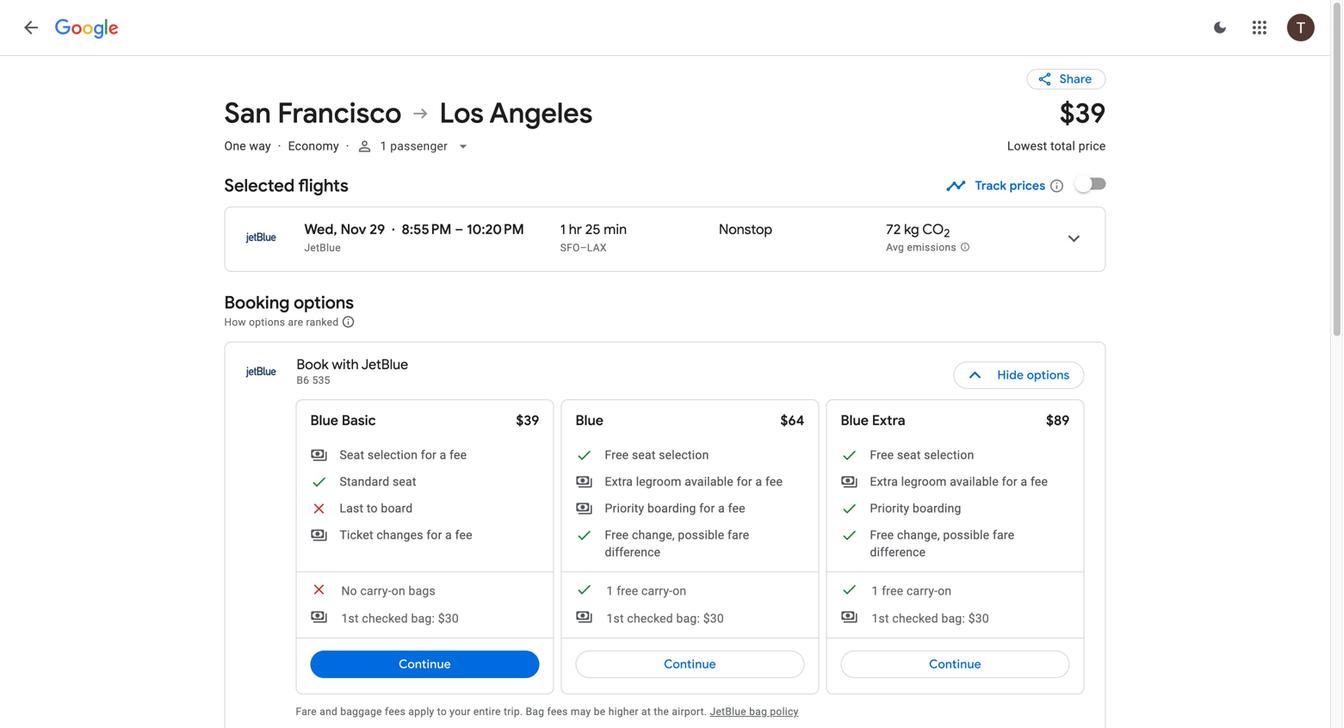 Task type: vqa. For each thing, say whether or not it's contained in the screenshot.
legroom
yes



Task type: locate. For each thing, give the bounding box(es) containing it.
change,
[[632, 528, 675, 542], [897, 528, 940, 542]]

2 horizontal spatial $30
[[968, 612, 989, 626]]

$39 for $39
[[516, 412, 539, 430]]

fare for $64
[[728, 528, 749, 542]]

2 horizontal spatial 1st checked bag: $30
[[872, 612, 989, 626]]

0 horizontal spatial blue
[[310, 412, 338, 430]]

blue for blue basic
[[310, 412, 338, 430]]

free change, possible fare difference down priority boarding for a fee
[[605, 528, 749, 560]]

seat up priority boarding for a fee
[[632, 448, 656, 462]]

0 horizontal spatial fees
[[385, 706, 406, 718]]

1 horizontal spatial –
[[580, 242, 587, 254]]

–
[[455, 221, 463, 238], [580, 242, 587, 254]]

$89
[[1046, 412, 1070, 430]]

0 horizontal spatial legroom
[[636, 475, 682, 489]]

1 horizontal spatial priority
[[870, 502, 910, 516]]

0 horizontal spatial carry-
[[360, 584, 392, 598]]

2 horizontal spatial 1st
[[872, 612, 889, 626]]

1 horizontal spatial blue
[[576, 412, 604, 430]]

3 on from the left
[[938, 584, 952, 598]]

for
[[421, 448, 437, 462], [737, 475, 752, 489], [1002, 475, 1018, 489], [699, 502, 715, 516], [426, 528, 442, 542]]

2 on from the left
[[673, 584, 686, 598]]

2 vertical spatial options
[[1027, 368, 1070, 383]]

free
[[617, 584, 638, 598], [882, 584, 903, 598]]

seat down seat selection for a fee
[[393, 475, 416, 489]]

0 vertical spatial options
[[294, 292, 354, 314]]

lax
[[587, 242, 607, 254]]

bag: for basic
[[411, 612, 435, 626]]

1 horizontal spatial seat
[[632, 448, 656, 462]]

book
[[297, 356, 329, 374]]

free seat selection up priority boarding for a fee
[[605, 448, 709, 462]]

jetblue right with
[[361, 356, 408, 374]]

1 continue from the left
[[399, 657, 451, 672]]

on for blue extra
[[938, 584, 952, 598]]

1 horizontal spatial difference
[[870, 545, 926, 560]]

1 horizontal spatial 1 free carry-on
[[872, 584, 952, 598]]

track prices
[[975, 178, 1046, 194]]

1 difference from the left
[[605, 545, 661, 560]]

1 vertical spatial –
[[580, 242, 587, 254]]

selection up standard seat
[[368, 448, 418, 462]]

fees
[[385, 706, 406, 718], [547, 706, 568, 718]]

2 continue from the left
[[664, 657, 716, 672]]

free change, possible fare difference
[[605, 528, 749, 560], [870, 528, 1015, 560]]

change, down priority boarding for a fee
[[632, 528, 675, 542]]

main content
[[224, 55, 1106, 728]]

jetblue left bag
[[710, 706, 746, 718]]

passenger
[[390, 139, 448, 153]]

1 blue from the left
[[310, 412, 338, 430]]

1 free from the left
[[617, 584, 638, 598]]

2 horizontal spatial bag:
[[942, 612, 965, 626]]

min
[[604, 221, 627, 238]]

Arrival time: 10:20 PM. text field
[[467, 221, 524, 238]]

continue
[[399, 657, 451, 672], [664, 657, 716, 672], [929, 657, 981, 672]]

– down hr
[[580, 242, 587, 254]]

0 horizontal spatial 1 free carry-on
[[607, 584, 686, 598]]

0 horizontal spatial possible
[[678, 528, 724, 542]]

29
[[370, 221, 385, 238]]

3 blue from the left
[[841, 412, 869, 430]]

selection for blue
[[659, 448, 709, 462]]

2 1st checked bag: $30 from the left
[[607, 612, 724, 626]]

first checked bag costs 30 us dollars element
[[310, 609, 459, 628], [576, 609, 724, 628], [841, 609, 989, 628]]

1 horizontal spatial 1st checked bag: $30
[[607, 612, 724, 626]]

3 selection from the left
[[924, 448, 974, 462]]

free down blue extra at the right of the page
[[870, 448, 894, 462]]

1 horizontal spatial bag:
[[676, 612, 700, 626]]

the
[[654, 706, 669, 718]]

options down booking
[[249, 316, 285, 328]]

1 boarding from the left
[[648, 502, 696, 516]]

blue for blue extra
[[841, 412, 869, 430]]

0 horizontal spatial  image
[[278, 139, 281, 153]]

1 passenger
[[380, 139, 448, 153]]

learn more about booking options element
[[342, 313, 355, 331]]

2 boarding from the left
[[913, 502, 961, 516]]

1 on from the left
[[392, 584, 405, 598]]

2 checked from the left
[[627, 612, 673, 626]]

options inside hide options dropdown button
[[1027, 368, 1070, 383]]

1 horizontal spatial possible
[[943, 528, 990, 542]]

1 horizontal spatial to
[[437, 706, 447, 718]]

0 horizontal spatial 1st checked bag: $30
[[341, 612, 459, 626]]

2 free change, possible fare difference from the left
[[870, 528, 1015, 560]]

1 horizontal spatial first checked bag costs 30 us dollars element
[[576, 609, 724, 628]]

1 horizontal spatial free change, possible fare difference
[[870, 528, 1015, 560]]

0 horizontal spatial –
[[455, 221, 463, 238]]

free seat selection up priority boarding
[[870, 448, 974, 462]]

possible down priority boarding
[[943, 528, 990, 542]]

2 horizontal spatial continue button
[[841, 644, 1070, 685]]

selection
[[368, 448, 418, 462], [659, 448, 709, 462], [924, 448, 974, 462]]

1 horizontal spatial checked
[[627, 612, 673, 626]]

535
[[312, 375, 330, 387]]

free up priority boarding for a fee
[[605, 448, 629, 462]]

a for ticket changes for a fee
[[445, 528, 452, 542]]

jetblue down wed,
[[304, 242, 341, 254]]

1 $30 from the left
[[438, 612, 459, 626]]

1 1st from the left
[[341, 612, 359, 626]]

1 passenger button
[[349, 126, 479, 167]]

for for priority boarding for a fee
[[699, 502, 715, 516]]

2 bag: from the left
[[676, 612, 700, 626]]

1 checked from the left
[[362, 612, 408, 626]]

0 horizontal spatial continue
[[399, 657, 451, 672]]

2 horizontal spatial first checked bag costs 30 us dollars element
[[841, 609, 989, 628]]

– inside 1 hr 25 min sfo – lax
[[580, 242, 587, 254]]

jetblue
[[304, 242, 341, 254], [361, 356, 408, 374], [710, 706, 746, 718]]

blue
[[310, 412, 338, 430], [576, 412, 604, 430], [841, 412, 869, 430]]

1 horizontal spatial on
[[673, 584, 686, 598]]

fare for $89
[[993, 528, 1015, 542]]

0 horizontal spatial continue button
[[310, 644, 539, 685]]

1 horizontal spatial continue button
[[576, 644, 805, 685]]

2 free from the left
[[882, 584, 903, 598]]

1 legroom from the left
[[636, 475, 682, 489]]

free for blue
[[617, 584, 638, 598]]

ranked
[[306, 316, 339, 328]]

fare
[[296, 706, 317, 718]]

share
[[1060, 71, 1092, 87]]

1 horizontal spatial legroom
[[901, 475, 947, 489]]

blue basic
[[310, 412, 376, 430]]

1 horizontal spatial options
[[294, 292, 354, 314]]

1 available from the left
[[685, 475, 734, 489]]

1 horizontal spatial continue
[[664, 657, 716, 672]]

2 horizontal spatial options
[[1027, 368, 1070, 383]]

0 horizontal spatial 1st
[[341, 612, 359, 626]]

fees right the bag
[[547, 706, 568, 718]]

0 horizontal spatial extra legroom available for a fee
[[605, 475, 783, 489]]

1st for blue
[[607, 612, 624, 626]]

for for seat selection for a fee
[[421, 448, 437, 462]]

free change, possible fare difference for blue extra
[[870, 528, 1015, 560]]

– right '8:55 pm'
[[455, 221, 463, 238]]

1
[[380, 139, 387, 153], [560, 221, 566, 238], [607, 584, 614, 598], [872, 584, 879, 598]]

1 vertical spatial jetblue
[[361, 356, 408, 374]]

free change, possible fare difference down priority boarding
[[870, 528, 1015, 560]]

seat
[[632, 448, 656, 462], [897, 448, 921, 462], [393, 475, 416, 489]]

free seat selection
[[605, 448, 709, 462], [870, 448, 974, 462]]

checked for blue extra
[[892, 612, 938, 626]]

available up priority boarding
[[950, 475, 999, 489]]

sfo
[[560, 242, 580, 254]]

2 horizontal spatial seat
[[897, 448, 921, 462]]

2 horizontal spatial selection
[[924, 448, 974, 462]]

difference
[[605, 545, 661, 560], [870, 545, 926, 560]]

39 us dollars element
[[1060, 96, 1106, 131]]

25
[[585, 221, 601, 238]]

none text field containing $39
[[1007, 96, 1106, 169]]

1 bag: from the left
[[411, 612, 435, 626]]

1 fare from the left
[[728, 528, 749, 542]]

2 difference from the left
[[870, 545, 926, 560]]

$30 for extra
[[968, 612, 989, 626]]

0 horizontal spatial checked
[[362, 612, 408, 626]]

free change, possible fare difference for blue
[[605, 528, 749, 560]]

continue button
[[310, 644, 539, 685], [576, 644, 805, 685], [841, 644, 1070, 685]]

options right hide
[[1027, 368, 1070, 383]]

seat
[[340, 448, 364, 462]]

1 priority from the left
[[605, 502, 644, 516]]

0 horizontal spatial jetblue
[[304, 242, 341, 254]]

loading results progress bar
[[0, 55, 1330, 59]]

1 horizontal spatial extra legroom available for a fee
[[870, 475, 1048, 489]]

how options are ranked
[[224, 316, 342, 328]]

possible for $89
[[943, 528, 990, 542]]

0 horizontal spatial priority
[[605, 502, 644, 516]]

2 selection from the left
[[659, 448, 709, 462]]

2 possible from the left
[[943, 528, 990, 542]]

1 vertical spatial $39
[[516, 412, 539, 430]]

to left "your"
[[437, 706, 447, 718]]

0 horizontal spatial free change, possible fare difference
[[605, 528, 749, 560]]

0 vertical spatial to
[[367, 502, 378, 516]]

1st
[[341, 612, 359, 626], [607, 612, 624, 626], [872, 612, 889, 626]]

1st checked bag: $30 for blue extra
[[872, 612, 989, 626]]

3 bag: from the left
[[942, 612, 965, 626]]

2 horizontal spatial checked
[[892, 612, 938, 626]]

0 horizontal spatial $30
[[438, 612, 459, 626]]

$30 for basic
[[438, 612, 459, 626]]

extra legroom available for a fee up priority boarding for a fee
[[605, 475, 783, 489]]

0 vertical spatial jetblue
[[304, 242, 341, 254]]

options up ranked
[[294, 292, 354, 314]]

1 free seat selection from the left
[[605, 448, 709, 462]]

1 horizontal spatial 1st
[[607, 612, 624, 626]]

2 horizontal spatial carry-
[[907, 584, 938, 598]]

change appearance image
[[1199, 7, 1241, 48]]

boarding for blue extra
[[913, 502, 961, 516]]

0 horizontal spatial difference
[[605, 545, 661, 560]]

0 horizontal spatial change,
[[632, 528, 675, 542]]

2 first checked bag costs 30 us dollars element from the left
[[576, 609, 724, 628]]

0 horizontal spatial fare
[[728, 528, 749, 542]]

your
[[450, 706, 471, 718]]

carry- down priority boarding for a fee
[[641, 584, 673, 598]]

continue for blue
[[664, 657, 716, 672]]

1 extra legroom available for a fee from the left
[[605, 475, 783, 489]]

2 horizontal spatial jetblue
[[710, 706, 746, 718]]

1 horizontal spatial fees
[[547, 706, 568, 718]]

extra legroom available for a fee
[[605, 475, 783, 489], [870, 475, 1048, 489]]

 image down francisco
[[346, 139, 349, 153]]

3 $30 from the left
[[968, 612, 989, 626]]

1 horizontal spatial free
[[882, 584, 903, 598]]

first checked bag costs 30 us dollars element for blue extra
[[841, 609, 989, 628]]

2 extra legroom available for a fee from the left
[[870, 475, 1048, 489]]

booking options
[[224, 292, 354, 314]]

legroom up priority boarding
[[901, 475, 947, 489]]

0 horizontal spatial free seat selection
[[605, 448, 709, 462]]

to right 'last'
[[367, 502, 378, 516]]

2 horizontal spatial on
[[938, 584, 952, 598]]

possible down priority boarding for a fee
[[678, 528, 724, 542]]

0 horizontal spatial seat
[[393, 475, 416, 489]]

on
[[392, 584, 405, 598], [673, 584, 686, 598], [938, 584, 952, 598]]

a
[[440, 448, 446, 462], [756, 475, 762, 489], [1021, 475, 1027, 489], [718, 502, 725, 516], [445, 528, 452, 542]]

0 horizontal spatial bag:
[[411, 612, 435, 626]]

1 horizontal spatial carry-
[[641, 584, 673, 598]]

3 carry- from the left
[[907, 584, 938, 598]]

free
[[605, 448, 629, 462], [870, 448, 894, 462], [605, 528, 629, 542], [870, 528, 894, 542]]

Flight number B6 535 text field
[[297, 375, 330, 387]]

2 carry- from the left
[[641, 584, 673, 598]]

0 horizontal spatial options
[[249, 316, 285, 328]]

1 vertical spatial options
[[249, 316, 285, 328]]

3 1st from the left
[[872, 612, 889, 626]]

3 continue button from the left
[[841, 644, 1070, 685]]

legroom for blue extra
[[901, 475, 947, 489]]

one
[[224, 139, 246, 153]]

difference down priority boarding
[[870, 545, 926, 560]]

1 horizontal spatial change,
[[897, 528, 940, 542]]

1 first checked bag costs 30 us dollars element from the left
[[310, 609, 459, 628]]

flights
[[298, 175, 349, 197]]

2 free seat selection from the left
[[870, 448, 974, 462]]

0 vertical spatial $39
[[1060, 96, 1106, 131]]

bag
[[526, 706, 544, 718]]

1 1 free carry-on from the left
[[607, 584, 686, 598]]

1 horizontal spatial boarding
[[913, 502, 961, 516]]

8:55 pm
[[402, 221, 452, 238]]

boarding
[[648, 502, 696, 516], [913, 502, 961, 516]]

checked
[[362, 612, 408, 626], [627, 612, 673, 626], [892, 612, 938, 626]]

free seat selection for blue extra
[[870, 448, 974, 462]]

legroom up priority boarding for a fee
[[636, 475, 682, 489]]

1 horizontal spatial $30
[[703, 612, 724, 626]]

0 horizontal spatial boarding
[[648, 502, 696, 516]]

1 possible from the left
[[678, 528, 724, 542]]

3 first checked bag costs 30 us dollars element from the left
[[841, 609, 989, 628]]

selection up priority boarding for a fee
[[659, 448, 709, 462]]

los
[[440, 96, 484, 131]]

seat down blue extra at the right of the page
[[897, 448, 921, 462]]

1st for blue basic
[[341, 612, 359, 626]]

2 horizontal spatial continue
[[929, 657, 981, 672]]

difference for blue extra
[[870, 545, 926, 560]]

selection up priority boarding
[[924, 448, 974, 462]]

2 legroom from the left
[[901, 475, 947, 489]]

2 blue from the left
[[576, 412, 604, 430]]

2 fare from the left
[[993, 528, 1015, 542]]

0 horizontal spatial available
[[685, 475, 734, 489]]

change, for blue
[[632, 528, 675, 542]]

total duration 1 hr 25 min. element
[[560, 221, 719, 241]]

$30
[[438, 612, 459, 626], [703, 612, 724, 626], [968, 612, 989, 626]]

extra for blue extra
[[870, 475, 898, 489]]

 image
[[278, 139, 281, 153], [346, 139, 349, 153]]

3 checked from the left
[[892, 612, 938, 626]]

0 horizontal spatial $39
[[516, 412, 539, 430]]

None text field
[[1007, 96, 1106, 169]]

track
[[975, 178, 1007, 194]]

fees left the apply
[[385, 706, 406, 718]]

fee
[[450, 448, 467, 462], [765, 475, 783, 489], [1031, 475, 1048, 489], [728, 502, 745, 516], [455, 528, 473, 542]]

priority
[[605, 502, 644, 516], [870, 502, 910, 516]]

1 fees from the left
[[385, 706, 406, 718]]

1 free change, possible fare difference from the left
[[605, 528, 749, 560]]

0 vertical spatial –
[[455, 221, 463, 238]]

0 horizontal spatial on
[[392, 584, 405, 598]]

kg
[[904, 221, 919, 238]]

2 continue button from the left
[[576, 644, 805, 685]]

to
[[367, 502, 378, 516], [437, 706, 447, 718]]

fee for ticket changes for a fee
[[455, 528, 473, 542]]

1 change, from the left
[[632, 528, 675, 542]]

selection for blue extra
[[924, 448, 974, 462]]

carry- right no
[[360, 584, 392, 598]]

$39 inside $39 lowest total price
[[1060, 96, 1106, 131]]

fare
[[728, 528, 749, 542], [993, 528, 1015, 542]]

1 horizontal spatial available
[[950, 475, 999, 489]]

2  image from the left
[[346, 139, 349, 153]]

difference down priority boarding for a fee
[[605, 545, 661, 560]]

1 horizontal spatial jetblue
[[361, 356, 408, 374]]

2 available from the left
[[950, 475, 999, 489]]

1 horizontal spatial  image
[[346, 139, 349, 153]]

2 1 free carry-on from the left
[[872, 584, 952, 598]]

2 change, from the left
[[897, 528, 940, 542]]

2 vertical spatial jetblue
[[710, 706, 746, 718]]

1 inside 1 hr 25 min sfo – lax
[[560, 221, 566, 238]]

1st checked bag: $30
[[341, 612, 459, 626], [607, 612, 724, 626], [872, 612, 989, 626]]

0 horizontal spatial selection
[[368, 448, 418, 462]]

1 1st checked bag: $30 from the left
[[341, 612, 459, 626]]

change, down priority boarding
[[897, 528, 940, 542]]

possible
[[678, 528, 724, 542], [943, 528, 990, 542]]

0 horizontal spatial first checked bag costs 30 us dollars element
[[310, 609, 459, 628]]

3 continue from the left
[[929, 657, 981, 672]]

1 horizontal spatial free seat selection
[[870, 448, 974, 462]]

nov
[[341, 221, 366, 238]]

 image right way
[[278, 139, 281, 153]]

2 1st from the left
[[607, 612, 624, 626]]

options for booking
[[294, 292, 354, 314]]

Departure time: 8:55 PM. text field
[[402, 221, 452, 238]]

3 1st checked bag: $30 from the left
[[872, 612, 989, 626]]

0 horizontal spatial free
[[617, 584, 638, 598]]

standard seat
[[340, 475, 416, 489]]

2 horizontal spatial blue
[[841, 412, 869, 430]]

los angeles
[[440, 96, 593, 131]]

1 hr 25 min sfo – lax
[[560, 221, 627, 254]]

continue button for blue extra
[[841, 644, 1070, 685]]

2 priority from the left
[[870, 502, 910, 516]]

1 vertical spatial to
[[437, 706, 447, 718]]

1 horizontal spatial $39
[[1060, 96, 1106, 131]]

changes
[[377, 528, 423, 542]]

extra legroom available for a fee up priority boarding
[[870, 475, 1048, 489]]

1 horizontal spatial fare
[[993, 528, 1015, 542]]

priority boarding
[[870, 502, 961, 516]]

$39 lowest total price
[[1007, 96, 1106, 153]]

carry- down priority boarding
[[907, 584, 938, 598]]

blue for blue
[[576, 412, 604, 430]]

1 horizontal spatial selection
[[659, 448, 709, 462]]

available up priority boarding for a fee
[[685, 475, 734, 489]]



Task type: describe. For each thing, give the bounding box(es) containing it.
priority boarding for a fee
[[605, 502, 745, 516]]

standard
[[340, 475, 389, 489]]

flight details. departing flight on wednesday, november 29. leaves san francisco international airport at 8:55 pm on wednesday, november 29 and arrives at los angeles international airport at 10:20 pm on wednesday, november 29. image
[[1053, 218, 1095, 259]]

extra legroom available for a fee for blue extra
[[870, 475, 1048, 489]]

emissions
[[907, 242, 956, 254]]

san
[[224, 96, 271, 131]]

angeles
[[489, 96, 593, 131]]

hide options button
[[954, 355, 1084, 396]]

on for blue
[[673, 584, 686, 598]]

san francisco
[[224, 96, 402, 131]]

free down priority boarding for a fee
[[605, 528, 629, 542]]

prices
[[1010, 178, 1046, 194]]

departing flight on wednesday, november 29. leaves san francisco international airport at 8:55 pm on wednesday, november 29 and arrives at los angeles international airport at 10:20 pm on wednesday, november 29. element
[[304, 221, 524, 238]]

basic
[[342, 412, 376, 430]]

first checked bag costs 30 us dollars element for blue
[[576, 609, 724, 628]]

$64
[[780, 412, 805, 430]]

boarding for blue
[[648, 502, 696, 516]]

fee for priority boarding for a fee
[[728, 502, 745, 516]]

first checked bag costs 30 us dollars element for blue basic
[[310, 609, 459, 628]]

book with jetblue b6 535
[[297, 356, 408, 387]]

and
[[320, 706, 338, 718]]

free down priority boarding
[[870, 528, 894, 542]]

airport.
[[672, 706, 707, 718]]

1 continue button from the left
[[310, 644, 539, 685]]

difference for blue
[[605, 545, 661, 560]]

be
[[594, 706, 606, 718]]

1 inside popup button
[[380, 139, 387, 153]]

bag
[[749, 706, 767, 718]]

free for blue extra
[[882, 584, 903, 598]]

trip.
[[504, 706, 523, 718]]

continue for blue extra
[[929, 657, 981, 672]]

fee for seat selection for a fee
[[450, 448, 467, 462]]

entire
[[473, 706, 501, 718]]

baggage
[[340, 706, 382, 718]]

economy
[[288, 139, 339, 153]]

are
[[288, 316, 303, 328]]

continue button for blue
[[576, 644, 805, 685]]

booking
[[224, 292, 290, 314]]

8:55 pm – 10:20 pm
[[402, 221, 524, 238]]

blue extra
[[841, 412, 906, 430]]

free seat selection for blue
[[605, 448, 709, 462]]

fare and baggage fees apply to your entire trip.  bag fees may be higher at the airport. jetblue bag policy
[[296, 706, 799, 718]]

total
[[1050, 139, 1075, 153]]

way
[[249, 139, 271, 153]]

wed,
[[304, 221, 337, 238]]

carry- for blue extra
[[907, 584, 938, 598]]

last
[[340, 502, 364, 516]]

options for hide
[[1027, 368, 1070, 383]]

1 free carry-on for blue extra
[[872, 584, 952, 598]]

10:20 pm
[[467, 221, 524, 238]]

extra for blue
[[605, 475, 633, 489]]

selected flights
[[224, 175, 349, 197]]

hr
[[569, 221, 582, 238]]

priority for blue
[[605, 502, 644, 516]]

checked for blue
[[627, 612, 673, 626]]

1  image from the left
[[278, 139, 281, 153]]

avg
[[886, 242, 904, 254]]

priority for blue extra
[[870, 502, 910, 516]]

lowest
[[1007, 139, 1047, 153]]

b6
[[297, 375, 309, 387]]

1st for blue extra
[[872, 612, 889, 626]]

learn more about booking options image
[[342, 315, 355, 329]]

a for priority boarding for a fee
[[718, 502, 725, 516]]

board
[[381, 502, 413, 516]]

higher
[[608, 706, 639, 718]]

wed, nov 29
[[304, 221, 385, 238]]

jetblue inside book with jetblue b6 535
[[361, 356, 408, 374]]

a for seat selection for a fee
[[440, 448, 446, 462]]

nonstop flight. element
[[719, 221, 772, 241]]

bags
[[409, 584, 436, 598]]

available for $64
[[685, 475, 734, 489]]

how
[[224, 316, 246, 328]]

seat for blue extra
[[897, 448, 921, 462]]

one way
[[224, 139, 271, 153]]

apply
[[408, 706, 434, 718]]

may
[[571, 706, 591, 718]]

nonstop
[[719, 221, 772, 238]]

share button
[[1027, 69, 1106, 90]]

1 free carry-on for blue
[[607, 584, 686, 598]]

hide
[[997, 368, 1024, 383]]

hide options
[[997, 368, 1070, 383]]

legroom for blue
[[636, 475, 682, 489]]

0 horizontal spatial to
[[367, 502, 378, 516]]

price
[[1079, 139, 1106, 153]]

for for ticket changes for a fee
[[426, 528, 442, 542]]

1st checked bag: $30 for blue basic
[[341, 612, 459, 626]]

francisco
[[278, 96, 402, 131]]

ticket
[[340, 528, 373, 542]]

72 kg co 2
[[886, 221, 950, 241]]

1 carry- from the left
[[360, 584, 392, 598]]

selected
[[224, 175, 295, 197]]

available for $89
[[950, 475, 999, 489]]

2
[[944, 226, 950, 241]]

1 selection from the left
[[368, 448, 418, 462]]

no carry-on bags
[[341, 584, 436, 598]]

co
[[922, 221, 944, 238]]

ticket changes for a fee
[[340, 528, 473, 542]]

change, for blue extra
[[897, 528, 940, 542]]

at
[[641, 706, 651, 718]]

seat for blue
[[632, 448, 656, 462]]

$39 for $39 lowest total price
[[1060, 96, 1106, 131]]

seat selection for a fee
[[340, 448, 467, 462]]

jetblue bag policy link
[[710, 706, 799, 718]]

policy
[[770, 706, 799, 718]]

72
[[886, 221, 901, 238]]

checked for blue basic
[[362, 612, 408, 626]]

possible for $64
[[678, 528, 724, 542]]

main content containing san francisco
[[224, 55, 1106, 728]]

San Francisco to Los Angeles text field
[[224, 96, 987, 131]]

go back image
[[21, 17, 41, 38]]

options for how
[[249, 316, 285, 328]]

2 fees from the left
[[547, 706, 568, 718]]

carry- for blue
[[641, 584, 673, 598]]

learn more about tracked prices image
[[1049, 178, 1065, 194]]

with
[[332, 356, 359, 374]]

last to board
[[340, 502, 413, 516]]

no
[[341, 584, 357, 598]]

1st checked bag: $30 for blue
[[607, 612, 724, 626]]

extra legroom available for a fee for blue
[[605, 475, 783, 489]]

avg emissions
[[886, 242, 956, 254]]

2 $30 from the left
[[703, 612, 724, 626]]

bag: for extra
[[942, 612, 965, 626]]



